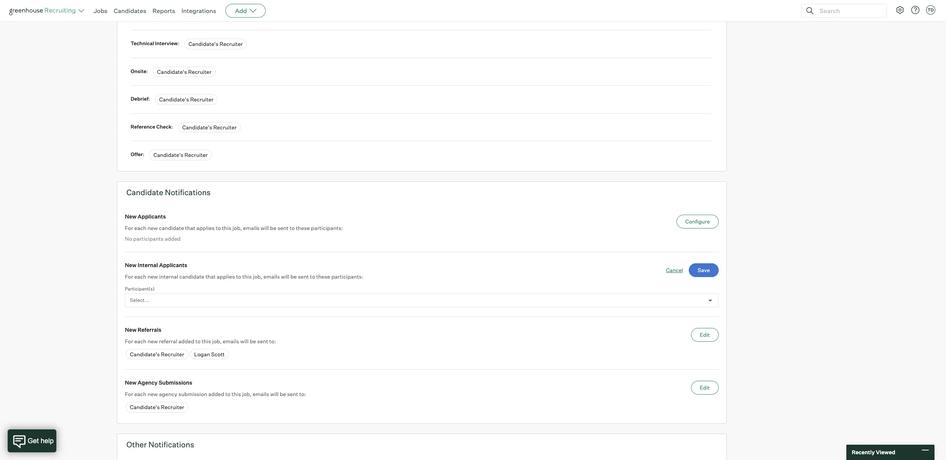 Task type: locate. For each thing, give the bounding box(es) containing it.
reports
[[152, 7, 175, 15]]

for each new referral added to this job, emails will be sent to:
[[125, 338, 276, 345]]

candidate's for technical interview :
[[189, 41, 218, 47]]

internal
[[159, 274, 178, 280]]

1 new from the top
[[125, 213, 137, 220]]

recruiter
[[211, 13, 234, 19], [220, 41, 243, 47], [188, 68, 211, 75], [190, 96, 213, 103], [213, 124, 237, 131], [185, 152, 208, 158], [161, 351, 184, 358], [161, 404, 184, 411]]

referrals
[[138, 327, 161, 333]]

1 vertical spatial notifications
[[148, 440, 194, 450]]

4 new from the top
[[125, 380, 137, 386]]

new down new internal applicants
[[148, 274, 158, 280]]

to:
[[269, 338, 276, 345], [299, 391, 306, 398]]

participants:
[[311, 225, 343, 231], [331, 274, 363, 280]]

candidate's up check
[[159, 96, 189, 103]]

for down new referrals
[[125, 338, 133, 345]]

4 new from the top
[[148, 391, 158, 398]]

2 vertical spatial added
[[208, 391, 224, 398]]

for
[[125, 225, 133, 231], [125, 274, 133, 280], [125, 338, 133, 345], [125, 391, 133, 398]]

for up no
[[125, 225, 133, 231]]

for for for each new agency submission added to this job, emails will be sent to:
[[125, 391, 133, 398]]

1 for from the top
[[125, 225, 133, 231]]

these
[[296, 225, 310, 231], [316, 274, 330, 280]]

for each new candidate that applies to this job, emails will be sent to these participants:
[[125, 225, 343, 231]]

for for for each new candidate that applies to this job, emails will be sent to these participants:
[[125, 225, 133, 231]]

1 vertical spatial to:
[[299, 391, 306, 398]]

2 new from the top
[[148, 274, 158, 280]]

1 horizontal spatial these
[[316, 274, 330, 280]]

for down new agency submissions
[[125, 391, 133, 398]]

new applicants
[[125, 213, 166, 220]]

save button
[[689, 264, 719, 278]]

candidate's recruiter
[[180, 13, 234, 19], [189, 41, 243, 47], [157, 68, 211, 75], [159, 96, 213, 103], [182, 124, 237, 131], [153, 152, 208, 158], [130, 351, 184, 358], [130, 404, 184, 411]]

be
[[270, 225, 276, 231], [290, 274, 297, 280], [250, 338, 256, 345], [280, 391, 286, 398]]

new down referrals at the left bottom
[[148, 338, 158, 345]]

0 vertical spatial added
[[165, 236, 181, 242]]

notifications
[[165, 188, 211, 197], [148, 440, 194, 450]]

0 vertical spatial candidate
[[159, 225, 184, 231]]

added right submission at the bottom of page
[[208, 391, 224, 398]]

integrations link
[[181, 7, 216, 15]]

1 edit from the top
[[700, 332, 710, 338]]

applicants up internal on the left bottom of the page
[[159, 262, 187, 269]]

new left agency
[[125, 380, 137, 386]]

for each new internal candidate that applies to this job, emails will be sent to these participants:
[[125, 274, 363, 280]]

new for new referrals
[[125, 327, 137, 333]]

0 vertical spatial notifications
[[165, 188, 211, 197]]

edit button for for each new referral added to this job, emails will be sent to:
[[691, 328, 719, 342]]

no participants added
[[125, 236, 181, 242]]

agency
[[138, 380, 158, 386]]

candidate's down integrations
[[189, 41, 218, 47]]

emails
[[243, 225, 259, 231], [263, 274, 280, 280], [223, 338, 239, 345], [253, 391, 269, 398]]

3 each from the top
[[134, 338, 146, 345]]

added right referral
[[178, 338, 194, 345]]

referral
[[159, 338, 177, 345]]

candidate
[[159, 225, 184, 231], [179, 274, 204, 280]]

3 for from the top
[[125, 338, 133, 345]]

0 horizontal spatial to:
[[269, 338, 276, 345]]

candidate's
[[180, 13, 210, 19], [189, 41, 218, 47], [157, 68, 187, 75], [159, 96, 189, 103], [182, 124, 212, 131], [153, 152, 183, 158], [130, 351, 160, 358], [130, 404, 160, 411]]

agency
[[159, 391, 177, 398]]

will
[[261, 225, 269, 231], [281, 274, 289, 280], [240, 338, 249, 345], [270, 391, 279, 398]]

new referrals
[[125, 327, 161, 333]]

candidate's recruiter for take home test :
[[180, 13, 234, 19]]

technical interview :
[[131, 40, 180, 46]]

applies
[[196, 225, 215, 231], [217, 274, 235, 280]]

candidate's for offer :
[[153, 152, 183, 158]]

0 vertical spatial participants:
[[311, 225, 343, 231]]

1 horizontal spatial applies
[[217, 274, 235, 280]]

each up participant(s) on the left of the page
[[134, 274, 146, 280]]

1 each from the top
[[134, 225, 146, 231]]

candidate's for reference check :
[[182, 124, 212, 131]]

2 edit from the top
[[700, 385, 710, 391]]

applicants up no participants added
[[138, 213, 166, 220]]

each down new applicants
[[134, 225, 146, 231]]

candidate's right check
[[182, 124, 212, 131]]

candidate's recruiter for offer :
[[153, 152, 208, 158]]

1 edit button from the top
[[691, 328, 719, 342]]

0 horizontal spatial applies
[[196, 225, 215, 231]]

for up participant(s) on the left of the page
[[125, 274, 133, 280]]

viewed
[[876, 450, 895, 456]]

2 edit button from the top
[[691, 381, 719, 395]]

new left referrals at the left bottom
[[125, 327, 137, 333]]

this
[[222, 225, 231, 231], [242, 274, 252, 280], [202, 338, 211, 345], [232, 391, 241, 398]]

candidate's down check
[[153, 152, 183, 158]]

participants
[[133, 236, 164, 242]]

candidate's recruiter for technical interview :
[[189, 41, 243, 47]]

configure image
[[895, 5, 905, 15]]

test
[[159, 13, 169, 19]]

each down agency
[[134, 391, 146, 398]]

debrief :
[[131, 96, 151, 102]]

new for referral
[[148, 338, 158, 345]]

2 new from the top
[[125, 262, 137, 269]]

reference
[[131, 124, 155, 130]]

0 vertical spatial to:
[[269, 338, 276, 345]]

0 vertical spatial edit
[[700, 332, 710, 338]]

3 new from the top
[[148, 338, 158, 345]]

1 horizontal spatial that
[[206, 274, 216, 280]]

new up no participants added
[[148, 225, 158, 231]]

home
[[143, 13, 158, 19]]

to
[[216, 225, 221, 231], [290, 225, 295, 231], [236, 274, 241, 280], [310, 274, 315, 280], [195, 338, 200, 345], [225, 391, 230, 398]]

candidate's recruiter for onsite :
[[157, 68, 211, 75]]

edit button
[[691, 328, 719, 342], [691, 381, 719, 395]]

4 each from the top
[[134, 391, 146, 398]]

each for agency
[[134, 391, 146, 398]]

applicants
[[138, 213, 166, 220], [159, 262, 187, 269]]

0 vertical spatial these
[[296, 225, 310, 231]]

new
[[148, 225, 158, 231], [148, 274, 158, 280], [148, 338, 158, 345], [148, 391, 158, 398]]

candidate's right the test
[[180, 13, 210, 19]]

new for new applicants
[[125, 213, 137, 220]]

each down new referrals
[[134, 338, 146, 345]]

candidate's recruiter for debrief :
[[159, 96, 213, 103]]

configure button
[[677, 215, 719, 229]]

greenhouse recruiting image
[[9, 6, 78, 15]]

edit
[[700, 332, 710, 338], [700, 385, 710, 391]]

job,
[[233, 225, 242, 231], [253, 274, 262, 280], [212, 338, 222, 345], [242, 391, 252, 398]]

candidate up no participants added
[[159, 225, 184, 231]]

notifications for candidate notifications
[[165, 188, 211, 197]]

save
[[698, 267, 710, 274]]

new down agency
[[148, 391, 158, 398]]

1 vertical spatial applies
[[217, 274, 235, 280]]

reference check :
[[131, 124, 174, 130]]

recruiter for debrief :
[[190, 96, 213, 103]]

3 new from the top
[[125, 327, 137, 333]]

:
[[169, 13, 171, 19], [178, 40, 179, 46], [146, 68, 148, 74], [148, 96, 150, 102], [172, 124, 173, 130], [143, 151, 144, 158]]

1 new from the top
[[148, 225, 158, 231]]

each for referrals
[[134, 338, 146, 345]]

0 horizontal spatial that
[[185, 225, 195, 231]]

0 vertical spatial applicants
[[138, 213, 166, 220]]

candidates
[[114, 7, 146, 15]]

sent
[[278, 225, 288, 231], [298, 274, 309, 280], [257, 338, 268, 345], [287, 391, 298, 398]]

2 each from the top
[[134, 274, 146, 280]]

1 vertical spatial added
[[178, 338, 194, 345]]

1 vertical spatial that
[[206, 274, 216, 280]]

check
[[156, 124, 172, 130]]

candidate right internal on the left bottom of the page
[[179, 274, 204, 280]]

0 vertical spatial edit button
[[691, 328, 719, 342]]

Search text field
[[818, 5, 880, 16]]

1 vertical spatial edit
[[700, 385, 710, 391]]

added right participants
[[165, 236, 181, 242]]

offer
[[131, 151, 143, 158]]

new left internal
[[125, 262, 137, 269]]

recruiter for offer :
[[185, 152, 208, 158]]

each
[[134, 225, 146, 231], [134, 274, 146, 280], [134, 338, 146, 345], [134, 391, 146, 398]]

new
[[125, 213, 137, 220], [125, 262, 137, 269], [125, 327, 137, 333], [125, 380, 137, 386]]

td
[[928, 7, 934, 13]]

scott
[[211, 351, 225, 358]]

added
[[165, 236, 181, 242], [178, 338, 194, 345], [208, 391, 224, 398]]

other
[[126, 440, 147, 450]]

2 for from the top
[[125, 274, 133, 280]]

that
[[185, 225, 195, 231], [206, 274, 216, 280]]

1 vertical spatial applicants
[[159, 262, 187, 269]]

configure
[[685, 218, 710, 225]]

new up no
[[125, 213, 137, 220]]

1 vertical spatial candidate
[[179, 274, 204, 280]]

jobs link
[[94, 7, 108, 15]]

4 for from the top
[[125, 391, 133, 398]]

edit button for for each new agency submission added to this job, emails will be sent to:
[[691, 381, 719, 395]]

1 vertical spatial edit button
[[691, 381, 719, 395]]

candidate's down interview
[[157, 68, 187, 75]]

recently viewed
[[852, 450, 895, 456]]



Task type: vqa. For each thing, say whether or not it's contained in the screenshot.
Reject button
no



Task type: describe. For each thing, give the bounding box(es) containing it.
offer :
[[131, 151, 145, 158]]

select...
[[130, 297, 149, 304]]

0 vertical spatial that
[[185, 225, 195, 231]]

1 vertical spatial these
[[316, 274, 330, 280]]

reports link
[[152, 7, 175, 15]]

onsite :
[[131, 68, 149, 74]]

new for new internal applicants
[[125, 262, 137, 269]]

participant(s)
[[125, 286, 155, 292]]

cancel
[[666, 267, 683, 274]]

add
[[235, 7, 247, 15]]

edit for for each new referral added to this job, emails will be sent to:
[[700, 332, 710, 338]]

logan scott
[[194, 351, 225, 358]]

td button
[[925, 4, 937, 16]]

submissions
[[159, 380, 192, 386]]

new internal applicants
[[125, 262, 187, 269]]

0 vertical spatial applies
[[196, 225, 215, 231]]

onsite
[[131, 68, 146, 74]]

new for candidate
[[148, 225, 158, 231]]

each for internal
[[134, 274, 146, 280]]

0 horizontal spatial these
[[296, 225, 310, 231]]

take home test :
[[131, 13, 172, 19]]

candidate's recruiter for reference check :
[[182, 124, 237, 131]]

other notifications
[[126, 440, 194, 450]]

new for internal
[[148, 274, 158, 280]]

each for applicants
[[134, 225, 146, 231]]

integrations
[[181, 7, 216, 15]]

new for agency
[[148, 391, 158, 398]]

submission
[[178, 391, 207, 398]]

cancel link
[[666, 267, 683, 275]]

interview
[[155, 40, 178, 46]]

candidate's for onsite :
[[157, 68, 187, 75]]

technical
[[131, 40, 154, 46]]

no
[[125, 236, 132, 242]]

add button
[[225, 4, 266, 18]]

1 vertical spatial participants:
[[331, 274, 363, 280]]

new for new agency submissions
[[125, 380, 137, 386]]

candidate's for debrief :
[[159, 96, 189, 103]]

logan
[[194, 351, 210, 358]]

jobs
[[94, 7, 108, 15]]

new agency submissions
[[125, 380, 192, 386]]

recruiter for technical interview :
[[220, 41, 243, 47]]

notifications for other notifications
[[148, 440, 194, 450]]

candidate's for take home test :
[[180, 13, 210, 19]]

debrief
[[131, 96, 148, 102]]

internal
[[138, 262, 158, 269]]

candidate
[[126, 188, 163, 197]]

candidate notifications
[[126, 188, 211, 197]]

candidate's down new referrals
[[130, 351, 160, 358]]

td button
[[926, 5, 935, 15]]

recruiter for reference check :
[[213, 124, 237, 131]]

for each new agency submission added to this job, emails will be sent to:
[[125, 391, 306, 398]]

recruiter for onsite :
[[188, 68, 211, 75]]

for for for each new internal candidate that applies to this job, emails will be sent to these participants:
[[125, 274, 133, 280]]

take
[[131, 13, 142, 19]]

for for for each new referral added to this job, emails will be sent to:
[[125, 338, 133, 345]]

1 horizontal spatial to:
[[299, 391, 306, 398]]

edit for for each new agency submission added to this job, emails will be sent to:
[[700, 385, 710, 391]]

recruiter for take home test :
[[211, 13, 234, 19]]

candidate's down agency
[[130, 404, 160, 411]]

recently
[[852, 450, 875, 456]]

candidates link
[[114, 7, 146, 15]]



